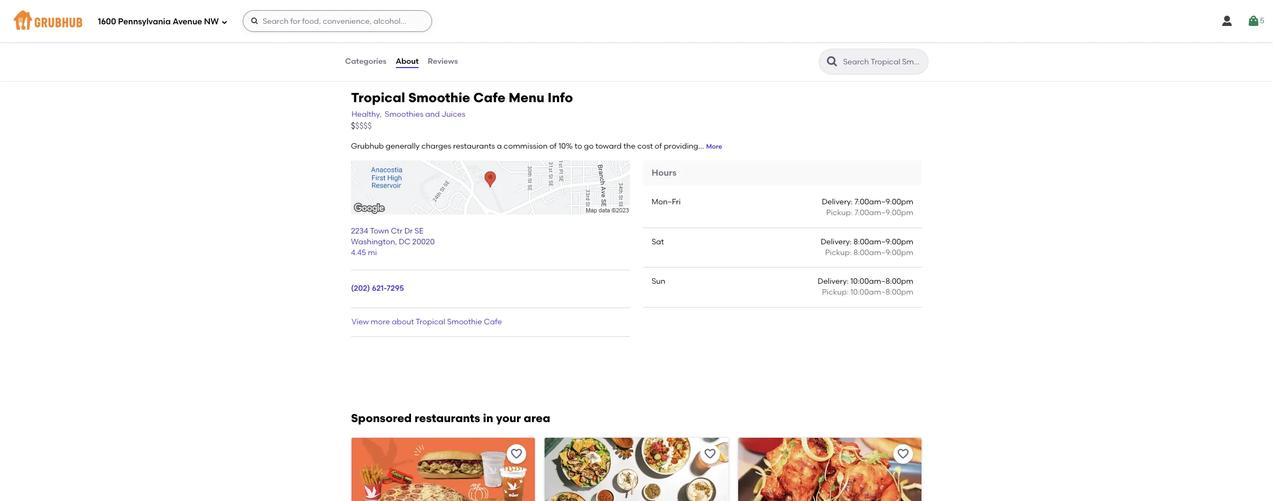 Task type: locate. For each thing, give the bounding box(es) containing it.
bottled beverages
[[344, 5, 389, 25]]

bottled beverages tab
[[344, 4, 420, 26]]

washington
[[351, 237, 395, 247]]

delivery: up pickup: 8:00am–9:00pm
[[821, 237, 852, 246]]

1 save this restaurant image from the left
[[510, 448, 523, 461]]

8:00am–9:00pm down the delivery: 8:00am–9:00pm
[[853, 248, 913, 257]]

2234
[[351, 226, 368, 236]]

charges
[[421, 142, 451, 151]]

0 horizontal spatial save this restaurant image
[[510, 448, 523, 461]]

,
[[395, 237, 397, 247]]

1 vertical spatial pickup:
[[825, 248, 852, 257]]

2 vertical spatial delivery:
[[818, 277, 849, 286]]

2 horizontal spatial svg image
[[1220, 15, 1233, 28]]

5
[[1260, 16, 1264, 25]]

10:00am–8:00pm down delivery: 10:00am–8:00pm
[[850, 288, 913, 297]]

1 vertical spatial smoothie
[[447, 317, 482, 326]]

0 vertical spatial delivery:
[[822, 197, 853, 207]]

cost
[[637, 142, 653, 151]]

delivery:
[[822, 197, 853, 207], [821, 237, 852, 246], [818, 277, 849, 286]]

0 vertical spatial tropical
[[351, 90, 405, 105]]

healthy, button
[[351, 109, 382, 121]]

2 10:00am–8:00pm from the top
[[850, 288, 913, 297]]

pickup: for pickup: 10:00am–8:00pm
[[822, 288, 849, 297]]

10:00am–8:00pm up pickup: 10:00am–8:00pm
[[850, 277, 913, 286]]

pickup: down delivery: 7:00am–9:00pm
[[826, 208, 853, 218]]

1 vertical spatial restaurants
[[415, 412, 480, 425]]

8:00am–9:00pm up pickup: 8:00am–9:00pm
[[853, 237, 913, 246]]

restaurants left a
[[453, 142, 495, 151]]

1 10:00am–8:00pm from the top
[[850, 277, 913, 286]]

toward
[[595, 142, 622, 151]]

1 vertical spatial 8:00am–9:00pm
[[853, 248, 913, 257]]

of right cost
[[655, 142, 662, 151]]

generally
[[386, 142, 420, 151]]

to
[[575, 142, 582, 151]]

grubhub generally charges restaurants a commission of 10% to go toward the cost of providing ... more
[[351, 142, 722, 151]]

8:00am–9:00pm for delivery: 8:00am–9:00pm
[[853, 237, 913, 246]]

1 horizontal spatial save this restaurant button
[[700, 444, 720, 464]]

1 8:00am–9:00pm from the top
[[853, 237, 913, 246]]

pickup:
[[826, 208, 853, 218], [825, 248, 852, 257], [822, 288, 849, 297]]

search icon image
[[826, 55, 839, 68]]

mon–fri
[[652, 197, 681, 207]]

reviews button
[[427, 42, 458, 81]]

restaurants left in
[[415, 412, 480, 425]]

about button
[[395, 42, 419, 81]]

1 7:00am–9:00pm from the top
[[855, 197, 913, 207]]

mi
[[368, 248, 377, 258]]

Search for food, convenience, alcohol... search field
[[243, 10, 432, 32]]

3 save this restaurant button from the left
[[893, 444, 913, 464]]

view
[[352, 317, 369, 326]]

more
[[706, 143, 722, 150]]

2 horizontal spatial save this restaurant image
[[897, 448, 910, 461]]

0 horizontal spatial tropical
[[351, 90, 405, 105]]

tropical right about
[[416, 317, 445, 326]]

delivery: up pickup: 7:00am–9:00pm
[[822, 197, 853, 207]]

tropical up healthy,
[[351, 90, 405, 105]]

of
[[549, 142, 557, 151], [655, 142, 662, 151]]

dr
[[404, 226, 413, 236]]

1 vertical spatial 7:00am–9:00pm
[[855, 208, 913, 218]]

a
[[497, 142, 502, 151]]

2 save this restaurant image from the left
[[703, 448, 716, 461]]

2 7:00am–9:00pm from the top
[[855, 208, 913, 218]]

0 vertical spatial pickup:
[[826, 208, 853, 218]]

svg image
[[1247, 15, 1260, 28]]

about
[[396, 57, 419, 66]]

1 vertical spatial 10:00am–8:00pm
[[850, 288, 913, 297]]

2 horizontal spatial save this restaurant button
[[893, 444, 913, 464]]

0 vertical spatial 8:00am–9:00pm
[[853, 237, 913, 246]]

svg image
[[1220, 15, 1233, 28], [250, 17, 259, 25], [221, 19, 227, 25]]

pickup: for pickup: 7:00am–9:00pm
[[826, 208, 853, 218]]

7:00am–9:00pm up pickup: 7:00am–9:00pm
[[855, 197, 913, 207]]

7:00am–9:00pm down delivery: 7:00am–9:00pm
[[855, 208, 913, 218]]

1 horizontal spatial save this restaurant image
[[703, 448, 716, 461]]

1 vertical spatial delivery:
[[821, 237, 852, 246]]

1 save this restaurant button from the left
[[507, 444, 526, 464]]

categories
[[345, 57, 387, 66]]

cafe
[[473, 90, 506, 105], [484, 317, 502, 326]]

...
[[698, 142, 704, 151]]

categories button
[[344, 42, 387, 81]]

save this restaurant button for district bites logo
[[893, 444, 913, 464]]

smoothies and juices button
[[384, 109, 466, 121]]

info
[[548, 90, 573, 105]]

8:00am–9:00pm
[[853, 237, 913, 246], [853, 248, 913, 257]]

pennsylvania
[[118, 17, 171, 26]]

1 of from the left
[[549, 142, 557, 151]]

delivery: for pickup: 7:00am–9:00pm
[[822, 197, 853, 207]]

pickup: down delivery: 10:00am–8:00pm
[[822, 288, 849, 297]]

more button
[[706, 142, 722, 152]]

dc
[[399, 237, 410, 247]]

smoothie
[[408, 90, 470, 105], [447, 317, 482, 326]]

of left 10% at left
[[549, 142, 557, 151]]

tropical
[[351, 90, 405, 105], [416, 317, 445, 326]]

save this restaurant image for district bites logo
[[897, 448, 910, 461]]

2 8:00am–9:00pm from the top
[[853, 248, 913, 257]]

0 vertical spatial 7:00am–9:00pm
[[855, 197, 913, 207]]

save this restaurant image for roti mediterranean bowls, salads & pitas logo
[[703, 448, 716, 461]]

3 save this restaurant image from the left
[[897, 448, 910, 461]]

roti mediterranean bowls, salads & pitas logo image
[[545, 438, 728, 501]]

save this restaurant image
[[510, 448, 523, 461], [703, 448, 716, 461], [897, 448, 910, 461]]

0 horizontal spatial of
[[549, 142, 557, 151]]

delivery: up pickup: 10:00am–8:00pm
[[818, 277, 849, 286]]

pickup: down the delivery: 8:00am–9:00pm
[[825, 248, 852, 257]]

ctr
[[391, 226, 403, 236]]

0 vertical spatial 10:00am–8:00pm
[[850, 277, 913, 286]]

0 horizontal spatial svg image
[[221, 19, 227, 25]]

in
[[483, 412, 493, 425]]

2 of from the left
[[655, 142, 662, 151]]

pickup: 8:00am–9:00pm
[[825, 248, 913, 257]]

delivery: for pickup: 10:00am–8:00pm
[[818, 277, 849, 286]]

main navigation navigation
[[0, 0, 1273, 42]]

$
[[351, 121, 355, 131]]

1 vertical spatial tropical
[[416, 317, 445, 326]]

0 vertical spatial restaurants
[[453, 142, 495, 151]]

save this restaurant button for the wawa logo
[[507, 444, 526, 464]]

sun
[[652, 277, 665, 286]]

sponsored
[[351, 412, 412, 425]]

2 vertical spatial pickup:
[[822, 288, 849, 297]]

2 save this restaurant button from the left
[[700, 444, 720, 464]]

10:00am–8:00pm
[[850, 277, 913, 286], [850, 288, 913, 297]]

1 horizontal spatial of
[[655, 142, 662, 151]]

10%
[[558, 142, 573, 151]]

restaurants
[[453, 142, 495, 151], [415, 412, 480, 425]]

save this restaurant button
[[507, 444, 526, 464], [700, 444, 720, 464], [893, 444, 913, 464]]

0 horizontal spatial save this restaurant button
[[507, 444, 526, 464]]

go
[[584, 142, 594, 151]]

bottled
[[344, 5, 379, 14]]

7:00am–9:00pm
[[855, 197, 913, 207], [855, 208, 913, 218]]

7:00am–9:00pm for pickup: 7:00am–9:00pm
[[855, 208, 913, 218]]



Task type: describe. For each thing, give the bounding box(es) containing it.
save this restaurant button for roti mediterranean bowls, salads & pitas logo
[[700, 444, 720, 464]]

healthy, smoothies and juices
[[352, 110, 465, 119]]

view more about tropical smoothie cafe
[[352, 317, 502, 326]]

hours
[[652, 168, 677, 178]]

0 vertical spatial smoothie
[[408, 90, 470, 105]]

delivery: 10:00am–8:00pm
[[818, 277, 913, 286]]

area
[[524, 412, 550, 425]]

commission
[[504, 142, 548, 151]]

juices
[[442, 110, 465, 119]]

4.45
[[351, 248, 366, 258]]

pickup: for pickup: 8:00am–9:00pm
[[825, 248, 852, 257]]

0 vertical spatial cafe
[[473, 90, 506, 105]]

(202) 621-7295
[[351, 284, 404, 293]]

the
[[623, 142, 635, 151]]

1600 pennsylvania avenue nw
[[98, 17, 219, 26]]

delivery: for pickup: 8:00am–9:00pm
[[821, 237, 852, 246]]

providing
[[664, 142, 698, 151]]

20020
[[412, 237, 435, 247]]

wawa logo image
[[352, 438, 535, 501]]

nw
[[204, 17, 219, 26]]

10:00am–8:00pm for pickup: 10:00am–8:00pm
[[850, 288, 913, 297]]

beverages
[[344, 16, 389, 25]]

delivery: 8:00am–9:00pm
[[821, 237, 913, 246]]

district bites logo image
[[738, 438, 922, 501]]

5 button
[[1247, 11, 1264, 31]]

town
[[370, 226, 389, 236]]

2234 town ctr dr se washington , dc 20020 4.45 mi
[[351, 226, 435, 258]]

1 horizontal spatial svg image
[[250, 17, 259, 25]]

reviews
[[428, 57, 458, 66]]

$$$$$
[[351, 121, 372, 131]]

tropical smoothie cafe  menu info
[[351, 90, 573, 105]]

menu
[[509, 90, 544, 105]]

1 horizontal spatial tropical
[[416, 317, 445, 326]]

avenue
[[173, 17, 202, 26]]

621-
[[372, 284, 387, 293]]

se
[[415, 226, 423, 236]]

delivery: 7:00am–9:00pm
[[822, 197, 913, 207]]

sat
[[652, 237, 664, 246]]

grubhub
[[351, 142, 384, 151]]

smoothies
[[385, 110, 423, 119]]

1 vertical spatial cafe
[[484, 317, 502, 326]]

save this restaurant image for the wawa logo
[[510, 448, 523, 461]]

7295
[[387, 284, 404, 293]]

more
[[371, 317, 390, 326]]

pickup: 7:00am–9:00pm
[[826, 208, 913, 218]]

and
[[425, 110, 440, 119]]

your
[[496, 412, 521, 425]]

8:00am–9:00pm for pickup: 8:00am–9:00pm
[[853, 248, 913, 257]]

about
[[392, 317, 414, 326]]

7:00am–9:00pm for delivery: 7:00am–9:00pm
[[855, 197, 913, 207]]

(202) 621-7295 button
[[351, 284, 404, 295]]

Search Tropical Smoothie Cafe  search field
[[842, 57, 925, 67]]

(202)
[[351, 284, 370, 293]]

pickup: 10:00am–8:00pm
[[822, 288, 913, 297]]

10:00am–8:00pm for delivery: 10:00am–8:00pm
[[850, 277, 913, 286]]

1600
[[98, 17, 116, 26]]

healthy,
[[352, 110, 382, 119]]

sponsored restaurants in your area
[[351, 412, 550, 425]]



Task type: vqa. For each thing, say whether or not it's contained in the screenshot.
The Smoothie to the top
yes



